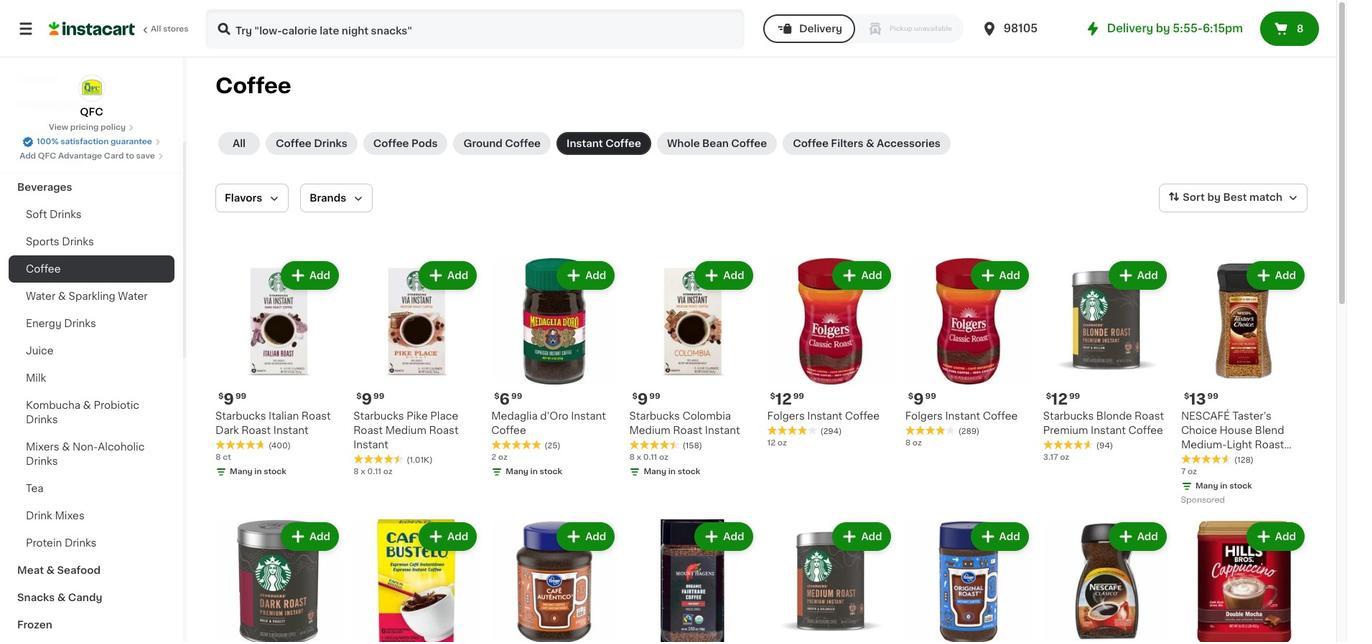 Task type: describe. For each thing, give the bounding box(es) containing it.
blonde
[[1097, 412, 1133, 422]]

medium-
[[1182, 440, 1227, 451]]

place
[[431, 412, 458, 422]]

soft drinks
[[26, 210, 82, 220]]

blend
[[1256, 426, 1285, 436]]

all stores link
[[49, 9, 190, 49]]

match
[[1250, 193, 1283, 203]]

many for nescafé taster's choice house blend medium-light roast instant coffee
[[1196, 483, 1219, 491]]

starbucks blonde roast premium instant coffee
[[1044, 412, 1165, 436]]

juice link
[[9, 338, 175, 365]]

delivery button
[[764, 14, 856, 43]]

mixers & non-alcoholic drinks
[[26, 443, 145, 467]]

8 for starbucks pike place roast medium roast instant
[[354, 468, 359, 476]]

sports drinks
[[26, 237, 94, 247]]

oz for 8 oz
[[913, 440, 922, 448]]

$ 12 99 for starbucks
[[1047, 392, 1081, 407]]

drinks for energy drinks
[[64, 319, 96, 329]]

8 inside button
[[1297, 24, 1304, 34]]

d'oro
[[540, 412, 569, 422]]

many in stock for house
[[1196, 483, 1253, 491]]

in for house
[[1221, 483, 1228, 491]]

coffee filters & accessories link
[[783, 132, 951, 155]]

produce link
[[9, 119, 175, 147]]

accessories
[[877, 139, 941, 149]]

add qfc advantage card to save
[[19, 152, 155, 160]]

98105
[[1004, 23, 1038, 34]]

folgers instant coffee for 12
[[768, 412, 880, 422]]

(1.01k)
[[407, 457, 433, 465]]

$ for (128)
[[1185, 393, 1190, 401]]

water & sparkling water link
[[9, 283, 175, 310]]

stock for roast
[[678, 468, 701, 476]]

starbucks for starbucks blonde roast premium instant coffee
[[1044, 412, 1094, 422]]

ct
[[223, 454, 231, 462]]

qfc inside add qfc advantage card to save link
[[38, 152, 56, 160]]

$ for (294)
[[771, 393, 776, 401]]

light
[[1227, 440, 1253, 451]]

stock for dark
[[264, 468, 287, 476]]

folgers for 12
[[768, 412, 805, 422]]

$ for (400)
[[218, 393, 224, 401]]

3.17
[[1044, 454, 1059, 462]]

starbucks italian roast dark roast instant
[[216, 412, 331, 436]]

8 for starbucks italian roast dark roast instant
[[216, 454, 221, 462]]

delivery by 5:55-6:15pm
[[1108, 23, 1244, 34]]

coffee pods
[[373, 139, 438, 149]]

coffee link
[[9, 256, 175, 283]]

starbucks for starbucks colombia medium roast instant
[[630, 412, 680, 422]]

98105 button
[[981, 9, 1067, 49]]

snacks
[[17, 593, 55, 603]]

many for medaglia d'oro instant coffee
[[506, 468, 529, 476]]

energy drinks
[[26, 319, 96, 329]]

many in stock for dark
[[230, 468, 287, 476]]

(158)
[[683, 443, 703, 451]]

choice
[[1182, 426, 1218, 436]]

& for sparkling
[[58, 292, 66, 302]]

best
[[1224, 193, 1248, 203]]

sponsored badge image
[[1182, 497, 1225, 505]]

instant coffee
[[567, 139, 642, 149]]

coffee inside nescafé taster's choice house blend medium-light roast instant coffee
[[1219, 455, 1254, 465]]

energy
[[26, 319, 62, 329]]

5:55-
[[1173, 23, 1203, 34]]

qfc logo image
[[78, 75, 105, 102]]

flavors button
[[216, 184, 289, 213]]

$ for (289)
[[909, 393, 914, 401]]

12 oz
[[768, 440, 787, 448]]

0.11 for starbucks pike place roast medium roast instant
[[368, 468, 382, 476]]

view pricing policy
[[49, 124, 126, 131]]

oz for 12 oz
[[778, 440, 787, 448]]

(128)
[[1235, 457, 1254, 465]]

recipes link
[[9, 65, 175, 92]]

view pricing policy link
[[49, 122, 134, 134]]

beverages link
[[9, 174, 175, 201]]

(25)
[[545, 443, 561, 451]]

coffee inside medaglia d'oro instant coffee
[[492, 426, 526, 436]]

1 water from the left
[[26, 292, 55, 302]]

drinks for soft drinks
[[50, 210, 82, 220]]

meat & seafood link
[[9, 557, 175, 585]]

kombucha & probiotic drinks link
[[9, 392, 175, 434]]

flavors
[[225, 193, 262, 203]]

instant inside starbucks pike place roast medium roast instant
[[354, 440, 389, 451]]

brands
[[310, 193, 346, 203]]

add qfc advantage card to save link
[[19, 151, 164, 162]]

in for dark
[[255, 468, 262, 476]]

coffee filters & accessories
[[793, 139, 941, 149]]

mixers
[[26, 443, 59, 453]]

sort
[[1183, 193, 1206, 203]]

1 horizontal spatial qfc
[[80, 107, 103, 117]]

protein
[[26, 539, 62, 549]]

folgers for 9
[[906, 412, 943, 422]]

& for seafood
[[46, 566, 55, 576]]

mixes
[[55, 512, 85, 522]]

ground
[[464, 139, 503, 149]]

eggs
[[58, 155, 84, 165]]

2
[[492, 454, 497, 462]]

pods
[[412, 139, 438, 149]]

frozen
[[17, 621, 52, 631]]

instant inside nescafé taster's choice house blend medium-light roast instant coffee
[[1182, 455, 1217, 465]]

& right the filters
[[866, 139, 875, 149]]

$ 9 99 for folgers instant coffee
[[909, 392, 937, 407]]

alcoholic
[[98, 443, 145, 453]]

$ for (158)
[[632, 393, 638, 401]]

8 x 0.11 oz for starbucks pike place roast medium roast instant
[[354, 468, 393, 476]]

(289)
[[959, 428, 980, 436]]

instant inside starbucks colombia medium roast instant
[[705, 426, 740, 436]]

delivery for delivery by 5:55-6:15pm
[[1108, 23, 1154, 34]]

99 for (289)
[[926, 393, 937, 401]]

Best match Sort by field
[[1160, 184, 1308, 213]]

12 for folgers
[[776, 392, 792, 407]]

$ 9 99 for starbucks italian roast dark roast instant
[[218, 392, 247, 407]]

meat & seafood
[[17, 566, 101, 576]]

all stores
[[151, 25, 189, 33]]

coffee drinks link
[[266, 132, 358, 155]]

8 button
[[1261, 11, 1320, 46]]

soft drinks link
[[9, 201, 175, 228]]

8 for folgers instant coffee
[[906, 440, 911, 448]]

drinks inside mixers & non-alcoholic drinks
[[26, 457, 58, 467]]

$ 9 99 for starbucks pike place roast medium roast instant
[[356, 392, 385, 407]]

7
[[1182, 468, 1186, 476]]

starbucks for starbucks italian roast dark roast instant
[[216, 412, 266, 422]]

coffee pods link
[[363, 132, 448, 155]]

folgers instant coffee for 9
[[906, 412, 1018, 422]]

sports
[[26, 237, 59, 247]]

drinks for sports drinks
[[62, 237, 94, 247]]

snacks & candy
[[17, 593, 102, 603]]

soft
[[26, 210, 47, 220]]

99 for (25)
[[512, 393, 523, 401]]

filters
[[831, 139, 864, 149]]

medium inside starbucks pike place roast medium roast instant
[[386, 426, 427, 436]]

100%
[[37, 138, 59, 146]]

energy drinks link
[[9, 310, 175, 338]]

product group containing 6
[[492, 259, 618, 481]]

8 for starbucks colombia medium roast instant
[[630, 454, 635, 462]]

8 x 0.11 oz for starbucks colombia medium roast instant
[[630, 454, 669, 462]]

protein drinks link
[[9, 530, 175, 557]]

2 water from the left
[[118, 292, 148, 302]]



Task type: vqa. For each thing, say whether or not it's contained in the screenshot.
the topmost Grains
no



Task type: locate. For each thing, give the bounding box(es) containing it.
& inside kombucha & probiotic drinks
[[83, 401, 91, 411]]

3 $ 9 99 from the left
[[632, 392, 661, 407]]

drinks up seafood
[[65, 539, 97, 549]]

whole
[[667, 139, 700, 149]]

9 for folgers instant coffee
[[914, 392, 924, 407]]

drinks up sports drinks
[[50, 210, 82, 220]]

99 for (1.01k)
[[374, 393, 385, 401]]

0 vertical spatial by
[[1157, 23, 1171, 34]]

(400)
[[269, 443, 291, 451]]

0 vertical spatial qfc
[[80, 107, 103, 117]]

to
[[126, 152, 134, 160]]

in up "sponsored badge" image
[[1221, 483, 1228, 491]]

all link
[[218, 132, 260, 155]]

milk
[[26, 374, 46, 384]]

$ for (25)
[[494, 393, 500, 401]]

8 x 0.11 oz down starbucks pike place roast medium roast instant
[[354, 468, 393, 476]]

drinks for protein drinks
[[65, 539, 97, 549]]

x for starbucks colombia medium roast instant
[[637, 454, 642, 462]]

starbucks colombia medium roast instant
[[630, 412, 740, 436]]

1 vertical spatial 8 x 0.11 oz
[[354, 468, 393, 476]]

x down starbucks pike place roast medium roast instant
[[361, 468, 366, 476]]

many in stock down (400)
[[230, 468, 287, 476]]

stock down (400)
[[264, 468, 287, 476]]

1 vertical spatial all
[[233, 139, 246, 149]]

& inside mixers & non-alcoholic drinks
[[62, 443, 70, 453]]

stock down the (158)
[[678, 468, 701, 476]]

$ inside $ 6 99
[[494, 393, 500, 401]]

delivery inside "link"
[[1108, 23, 1154, 34]]

0 horizontal spatial by
[[1157, 23, 1171, 34]]

1 starbucks from the left
[[216, 412, 266, 422]]

frozen link
[[9, 612, 175, 639]]

by
[[1157, 23, 1171, 34], [1208, 193, 1221, 203]]

all for all stores
[[151, 25, 161, 33]]

$ up premium
[[1047, 393, 1052, 401]]

meat
[[17, 566, 44, 576]]

roast inside nescafé taster's choice house blend medium-light roast instant coffee
[[1255, 440, 1285, 451]]

0 horizontal spatial $ 12 99
[[771, 392, 805, 407]]

4 starbucks from the left
[[1044, 412, 1094, 422]]

0 horizontal spatial folgers
[[768, 412, 805, 422]]

&
[[866, 139, 875, 149], [48, 155, 56, 165], [58, 292, 66, 302], [83, 401, 91, 411], [62, 443, 70, 453], [46, 566, 55, 576], [57, 593, 66, 603]]

0 vertical spatial 8 x 0.11 oz
[[630, 454, 669, 462]]

italian
[[269, 412, 299, 422]]

ground coffee link
[[454, 132, 551, 155]]

qfc
[[80, 107, 103, 117], [38, 152, 56, 160]]

many for starbucks colombia medium roast instant
[[644, 468, 667, 476]]

1 folgers instant coffee from the left
[[768, 412, 880, 422]]

by left "5:55-"
[[1157, 23, 1171, 34]]

in down starbucks colombia medium roast instant on the bottom of page
[[669, 468, 676, 476]]

& left candy
[[57, 593, 66, 603]]

coffee
[[216, 75, 291, 96], [276, 139, 312, 149], [373, 139, 409, 149], [505, 139, 541, 149], [606, 139, 642, 149], [732, 139, 767, 149], [793, 139, 829, 149], [26, 264, 61, 274], [845, 412, 880, 422], [983, 412, 1018, 422], [492, 426, 526, 436], [1129, 426, 1164, 436], [1219, 455, 1254, 465]]

$ 9 99 up dark
[[218, 392, 247, 407]]

delivery
[[1108, 23, 1154, 34], [800, 24, 843, 34]]

many up "sponsored badge" image
[[1196, 483, 1219, 491]]

kombucha & probiotic drinks
[[26, 401, 139, 425]]

pike
[[407, 412, 428, 422]]

probiotic
[[94, 401, 139, 411]]

$ up nescafé
[[1185, 393, 1190, 401]]

x for starbucks pike place roast medium roast instant
[[361, 468, 366, 476]]

& right meat
[[46, 566, 55, 576]]

0.11 for starbucks colombia medium roast instant
[[644, 454, 658, 462]]

4 99 from the left
[[650, 393, 661, 401]]

folgers instant coffee up (289)
[[906, 412, 1018, 422]]

brands button
[[300, 184, 373, 213]]

all inside all link
[[233, 139, 246, 149]]

Search field
[[207, 10, 743, 47]]

by for sort
[[1208, 193, 1221, 203]]

& for eggs
[[48, 155, 56, 165]]

$ up starbucks colombia medium roast instant on the bottom of page
[[632, 393, 638, 401]]

$ 9 99 for starbucks colombia medium roast instant
[[632, 392, 661, 407]]

save
[[136, 152, 155, 160]]

taster's
[[1233, 412, 1272, 422]]

6
[[500, 392, 510, 407]]

0 horizontal spatial x
[[361, 468, 366, 476]]

0 horizontal spatial medium
[[386, 426, 427, 436]]

2 99 from the left
[[374, 393, 385, 401]]

99 for (128)
[[1208, 393, 1219, 401]]

many down starbucks colombia medium roast instant on the bottom of page
[[644, 468, 667, 476]]

nescafé
[[1182, 412, 1231, 422]]

0 horizontal spatial water
[[26, 292, 55, 302]]

1 horizontal spatial by
[[1208, 193, 1221, 203]]

4 9 from the left
[[914, 392, 924, 407]]

drinks down soft drinks link
[[62, 237, 94, 247]]

water right 'sparkling'
[[118, 292, 148, 302]]

thanksgiving link
[[9, 92, 175, 119]]

8 x 0.11 oz down starbucks colombia medium roast instant on the bottom of page
[[630, 454, 669, 462]]

6 99 from the left
[[926, 393, 937, 401]]

0 horizontal spatial qfc
[[38, 152, 56, 160]]

ground coffee
[[464, 139, 541, 149]]

satisfaction
[[60, 138, 109, 146]]

oz for 3.17 oz
[[1061, 454, 1070, 462]]

by for delivery
[[1157, 23, 1171, 34]]

starbucks left 'pike'
[[354, 412, 404, 422]]

2 $ 12 99 from the left
[[1047, 392, 1081, 407]]

1 horizontal spatial folgers instant coffee
[[906, 412, 1018, 422]]

drinks inside kombucha & probiotic drinks
[[26, 415, 58, 425]]

drinks
[[314, 139, 348, 149], [50, 210, 82, 220], [62, 237, 94, 247], [64, 319, 96, 329], [26, 415, 58, 425], [26, 457, 58, 467], [65, 539, 97, 549]]

2 medium from the left
[[630, 426, 671, 436]]

& left non- at bottom left
[[62, 443, 70, 453]]

9 up dark
[[224, 392, 234, 407]]

best match
[[1224, 193, 1283, 203]]

starbucks inside starbucks blonde roast premium instant coffee
[[1044, 412, 1094, 422]]

all inside all stores link
[[151, 25, 161, 33]]

drinks down kombucha
[[26, 415, 58, 425]]

folgers up 12 oz
[[768, 412, 805, 422]]

2 folgers instant coffee from the left
[[906, 412, 1018, 422]]

medium inside starbucks colombia medium roast instant
[[630, 426, 671, 436]]

starbucks up premium
[[1044, 412, 1094, 422]]

roast inside starbucks blonde roast premium instant coffee
[[1135, 412, 1165, 422]]

1 horizontal spatial folgers
[[906, 412, 943, 422]]

0 vertical spatial x
[[637, 454, 642, 462]]

by inside field
[[1208, 193, 1221, 203]]

starbucks inside starbucks colombia medium roast instant
[[630, 412, 680, 422]]

house
[[1220, 426, 1253, 436]]

1 99 from the left
[[236, 393, 247, 401]]

bean
[[703, 139, 729, 149]]

instacart logo image
[[49, 20, 135, 37]]

many in stock for roast
[[644, 468, 701, 476]]

12 for starbucks
[[1052, 392, 1068, 407]]

6 $ from the left
[[909, 393, 914, 401]]

9 for starbucks italian roast dark roast instant
[[224, 392, 234, 407]]

0 vertical spatial all
[[151, 25, 161, 33]]

oz for 2 oz
[[498, 454, 508, 462]]

9 for starbucks colombia medium roast instant
[[638, 392, 648, 407]]

1 $ 9 99 from the left
[[218, 392, 247, 407]]

None search field
[[205, 9, 745, 49]]

instant inside medaglia d'oro instant coffee
[[571, 412, 606, 422]]

in
[[255, 468, 262, 476], [531, 468, 538, 476], [669, 468, 676, 476], [1221, 483, 1228, 491]]

many down "ct"
[[230, 468, 253, 476]]

0.11
[[644, 454, 658, 462], [368, 468, 382, 476]]

99 inside the $ 13 99
[[1208, 393, 1219, 401]]

1 horizontal spatial x
[[637, 454, 642, 462]]

drinks down mixers
[[26, 457, 58, 467]]

sparkling
[[69, 292, 115, 302]]

$ for (94)
[[1047, 393, 1052, 401]]

stock for coffee
[[540, 468, 563, 476]]

1 9 from the left
[[224, 392, 234, 407]]

5 $ from the left
[[771, 393, 776, 401]]

delivery inside button
[[800, 24, 843, 34]]

water
[[26, 292, 55, 302], [118, 292, 148, 302]]

$ for (1.01k)
[[356, 393, 362, 401]]

99 for (94)
[[1070, 393, 1081, 401]]

qfc link
[[78, 75, 105, 119]]

9 up starbucks colombia medium roast instant on the bottom of page
[[638, 392, 648, 407]]

1 horizontal spatial all
[[233, 139, 246, 149]]

9 up 8 oz
[[914, 392, 924, 407]]

instant
[[567, 139, 603, 149], [571, 412, 606, 422], [808, 412, 843, 422], [946, 412, 981, 422], [274, 426, 309, 436], [705, 426, 740, 436], [1091, 426, 1126, 436], [354, 440, 389, 451], [1182, 455, 1217, 465]]

policy
[[101, 124, 126, 131]]

water up energy
[[26, 292, 55, 302]]

100% satisfaction guarantee button
[[22, 134, 161, 148]]

drink mixes
[[26, 512, 85, 522]]

instant inside the starbucks italian roast dark roast instant
[[274, 426, 309, 436]]

& for non-
[[62, 443, 70, 453]]

1 horizontal spatial medium
[[630, 426, 671, 436]]

& for candy
[[57, 593, 66, 603]]

8
[[1297, 24, 1304, 34], [906, 440, 911, 448], [216, 454, 221, 462], [630, 454, 635, 462], [354, 468, 359, 476]]

4 $ from the left
[[632, 393, 638, 401]]

4 $ 9 99 from the left
[[909, 392, 937, 407]]

stock
[[264, 468, 287, 476], [540, 468, 563, 476], [678, 468, 701, 476], [1230, 483, 1253, 491]]

6:15pm
[[1203, 23, 1244, 34]]

0 horizontal spatial 0.11
[[368, 468, 382, 476]]

0 horizontal spatial folgers instant coffee
[[768, 412, 880, 422]]

& down milk link
[[83, 401, 91, 411]]

drinks for coffee drinks
[[314, 139, 348, 149]]

many in stock up "sponsored badge" image
[[1196, 483, 1253, 491]]

many in stock down (25)
[[506, 468, 563, 476]]

many in stock
[[230, 468, 287, 476], [506, 468, 563, 476], [644, 468, 701, 476], [1196, 483, 1253, 491]]

0 vertical spatial 0.11
[[644, 454, 658, 462]]

2 folgers from the left
[[906, 412, 943, 422]]

in for roast
[[669, 468, 676, 476]]

whole bean coffee
[[667, 139, 767, 149]]

$ 9 99 up starbucks pike place roast medium roast instant
[[356, 392, 385, 407]]

oz
[[778, 440, 787, 448], [913, 440, 922, 448], [498, 454, 508, 462], [659, 454, 669, 462], [1061, 454, 1070, 462], [383, 468, 393, 476], [1188, 468, 1198, 476]]

& for probiotic
[[83, 401, 91, 411]]

advantage
[[58, 152, 102, 160]]

0.11 down starbucks colombia medium roast instant on the bottom of page
[[644, 454, 658, 462]]

7 $ from the left
[[1047, 393, 1052, 401]]

2 9 from the left
[[362, 392, 372, 407]]

9 for starbucks pike place roast medium roast instant
[[362, 392, 372, 407]]

1 medium from the left
[[386, 426, 427, 436]]

0 horizontal spatial 8 x 0.11 oz
[[354, 468, 393, 476]]

medaglia d'oro instant coffee
[[492, 412, 606, 436]]

3 starbucks from the left
[[630, 412, 680, 422]]

stock for house
[[1230, 483, 1253, 491]]

dairy
[[17, 155, 45, 165]]

$ 9 99
[[218, 392, 247, 407], [356, 392, 385, 407], [632, 392, 661, 407], [909, 392, 937, 407]]

stock down (25)
[[540, 468, 563, 476]]

all up flavors
[[233, 139, 246, 149]]

seafood
[[57, 566, 101, 576]]

$ up medaglia
[[494, 393, 500, 401]]

qfc up view pricing policy link
[[80, 107, 103, 117]]

$ 12 99 up 12 oz
[[771, 392, 805, 407]]

many in stock for coffee
[[506, 468, 563, 476]]

5 99 from the left
[[794, 393, 805, 401]]

1 vertical spatial 0.11
[[368, 468, 382, 476]]

roast
[[302, 412, 331, 422], [1135, 412, 1165, 422], [242, 426, 271, 436], [354, 426, 383, 436], [429, 426, 459, 436], [673, 426, 703, 436], [1255, 440, 1285, 451]]

1 $ from the left
[[218, 393, 224, 401]]

delivery for delivery
[[800, 24, 843, 34]]

card
[[104, 152, 124, 160]]

folgers up 8 oz
[[906, 412, 943, 422]]

9 up starbucks pike place roast medium roast instant
[[362, 392, 372, 407]]

0 horizontal spatial all
[[151, 25, 161, 33]]

$ 9 99 up starbucks colombia medium roast instant on the bottom of page
[[632, 392, 661, 407]]

many in stock down the (158)
[[644, 468, 701, 476]]

medaglia
[[492, 412, 538, 422]]

1 folgers from the left
[[768, 412, 805, 422]]

snacks & candy link
[[9, 585, 175, 612]]

kombucha
[[26, 401, 80, 411]]

$ 9 99 up 8 oz
[[909, 392, 937, 407]]

tea link
[[9, 476, 175, 503]]

stores
[[163, 25, 189, 33]]

$
[[218, 393, 224, 401], [356, 393, 362, 401], [494, 393, 500, 401], [632, 393, 638, 401], [771, 393, 776, 401], [909, 393, 914, 401], [1047, 393, 1052, 401], [1185, 393, 1190, 401]]

many down 2 oz
[[506, 468, 529, 476]]

instant inside starbucks blonde roast premium instant coffee
[[1091, 426, 1126, 436]]

all left stores
[[151, 25, 161, 33]]

3 99 from the left
[[512, 393, 523, 401]]

product group
[[216, 259, 342, 481], [354, 259, 480, 479], [492, 259, 618, 481], [630, 259, 756, 481], [768, 259, 894, 450], [906, 259, 1032, 450], [1044, 259, 1170, 464], [1182, 259, 1308, 509], [216, 520, 342, 643], [354, 520, 480, 643], [492, 520, 618, 643], [630, 520, 756, 643], [768, 520, 894, 643], [906, 520, 1032, 643], [1044, 520, 1170, 643], [1182, 520, 1308, 643]]

$ 12 99 for folgers
[[771, 392, 805, 407]]

3 9 from the left
[[638, 392, 648, 407]]

$ up 8 oz
[[909, 393, 914, 401]]

all
[[151, 25, 161, 33], [233, 139, 246, 149]]

3 $ from the left
[[494, 393, 500, 401]]

13
[[1190, 392, 1207, 407]]

$ up 12 oz
[[771, 393, 776, 401]]

0.11 down starbucks pike place roast medium roast instant
[[368, 468, 382, 476]]

non-
[[73, 443, 98, 453]]

x down starbucks colombia medium roast instant on the bottom of page
[[637, 454, 642, 462]]

& down 100%
[[48, 155, 56, 165]]

100% satisfaction guarantee
[[37, 138, 152, 146]]

oz for 7 oz
[[1188, 468, 1198, 476]]

$ 12 99 up premium
[[1047, 392, 1081, 407]]

starbucks for starbucks pike place roast medium roast instant
[[354, 412, 404, 422]]

in down the starbucks italian roast dark roast instant
[[255, 468, 262, 476]]

8 oz
[[906, 440, 922, 448]]

2 starbucks from the left
[[354, 412, 404, 422]]

★★★★★
[[768, 426, 818, 436], [768, 426, 818, 436], [906, 426, 956, 436], [906, 426, 956, 436], [216, 440, 266, 451], [216, 440, 266, 451], [492, 440, 542, 451], [492, 440, 542, 451], [630, 440, 680, 451], [630, 440, 680, 451], [1044, 440, 1094, 451], [1044, 440, 1094, 451], [354, 455, 404, 465], [354, 455, 404, 465], [1182, 455, 1232, 465], [1182, 455, 1232, 465]]

coffee inside starbucks blonde roast premium instant coffee
[[1129, 426, 1164, 436]]

drinks up brands
[[314, 139, 348, 149]]

stock down (128)
[[1230, 483, 1253, 491]]

2 $ 9 99 from the left
[[356, 392, 385, 407]]

12
[[776, 392, 792, 407], [1052, 392, 1068, 407], [768, 440, 776, 448]]

all for all
[[233, 139, 246, 149]]

3.17 oz
[[1044, 454, 1070, 462]]

starbucks inside the starbucks italian roast dark roast instant
[[216, 412, 266, 422]]

by right "sort"
[[1208, 193, 1221, 203]]

& up energy drinks on the left of page
[[58, 292, 66, 302]]

by inside "link"
[[1157, 23, 1171, 34]]

1 horizontal spatial delivery
[[1108, 23, 1154, 34]]

drinks down the water & sparkling water
[[64, 319, 96, 329]]

1 horizontal spatial $ 12 99
[[1047, 392, 1081, 407]]

$ inside the $ 13 99
[[1185, 393, 1190, 401]]

99 for (294)
[[794, 393, 805, 401]]

folgers instant coffee up (294)
[[768, 412, 880, 422]]

recipes
[[17, 73, 59, 83]]

7 99 from the left
[[1070, 393, 1081, 401]]

service type group
[[764, 14, 964, 43]]

in down medaglia d'oro instant coffee
[[531, 468, 538, 476]]

1 vertical spatial by
[[1208, 193, 1221, 203]]

sports drinks link
[[9, 228, 175, 256]]

1 $ 12 99 from the left
[[771, 392, 805, 407]]

whole bean coffee link
[[657, 132, 777, 155]]

roast inside starbucks colombia medium roast instant
[[673, 426, 703, 436]]

1 vertical spatial x
[[361, 468, 366, 476]]

starbucks left the colombia
[[630, 412, 680, 422]]

starbucks up dark
[[216, 412, 266, 422]]

product group containing 13
[[1182, 259, 1308, 509]]

many
[[230, 468, 253, 476], [506, 468, 529, 476], [644, 468, 667, 476], [1196, 483, 1219, 491]]

produce
[[17, 128, 61, 138]]

99 inside $ 6 99
[[512, 393, 523, 401]]

starbucks inside starbucks pike place roast medium roast instant
[[354, 412, 404, 422]]

99 for (158)
[[650, 393, 661, 401]]

$ up starbucks pike place roast medium roast instant
[[356, 393, 362, 401]]

2 $ from the left
[[356, 393, 362, 401]]

0 horizontal spatial delivery
[[800, 24, 843, 34]]

in for coffee
[[531, 468, 538, 476]]

1 horizontal spatial 8 x 0.11 oz
[[630, 454, 669, 462]]

1 horizontal spatial 0.11
[[644, 454, 658, 462]]

premium
[[1044, 426, 1089, 436]]

8 $ from the left
[[1185, 393, 1190, 401]]

7 oz
[[1182, 468, 1198, 476]]

1 horizontal spatial water
[[118, 292, 148, 302]]

$ up dark
[[218, 393, 224, 401]]

8 99 from the left
[[1208, 393, 1219, 401]]

many for starbucks italian roast dark roast instant
[[230, 468, 253, 476]]

1 vertical spatial qfc
[[38, 152, 56, 160]]

$ 13 99
[[1185, 392, 1219, 407]]

candy
[[68, 593, 102, 603]]

99 for (400)
[[236, 393, 247, 401]]

qfc down 100%
[[38, 152, 56, 160]]

starbucks pike place roast medium roast instant
[[354, 412, 459, 451]]



